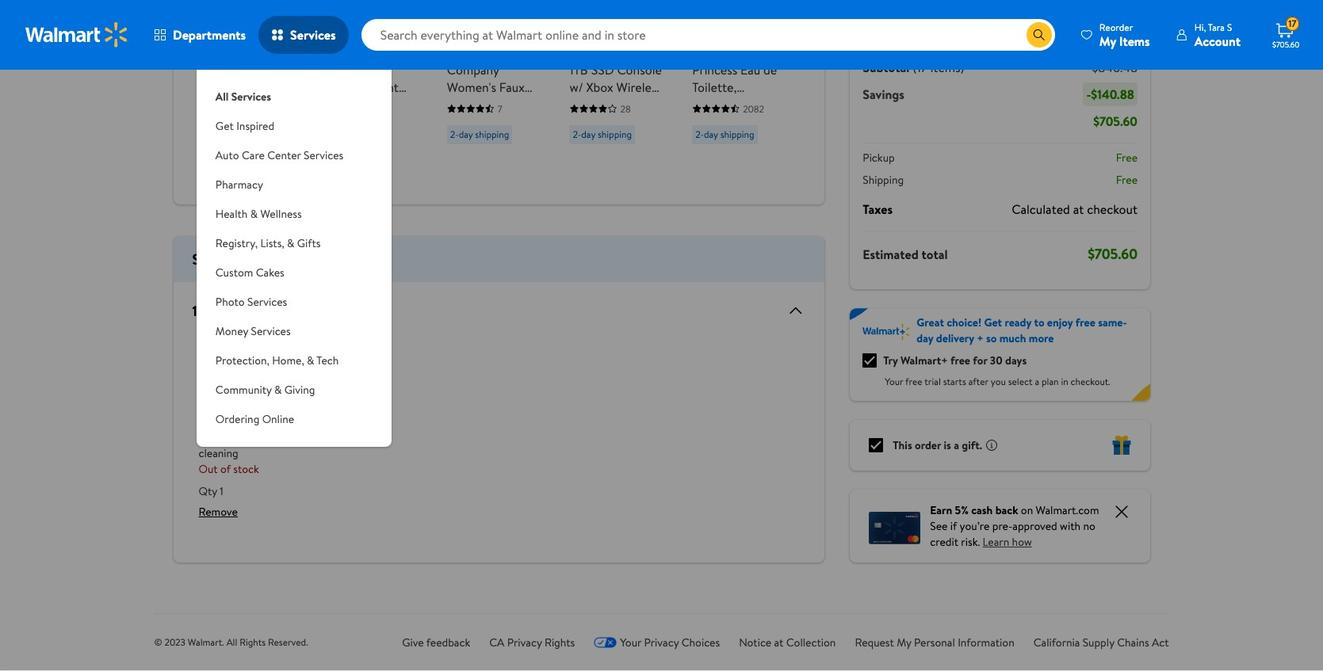 Task type: locate. For each thing, give the bounding box(es) containing it.
$705.60 down checkout
[[1088, 244, 1138, 264]]

services down cakes
[[247, 294, 287, 310]]

rights left 'reserved.'
[[240, 636, 266, 649]]

my right request
[[897, 635, 912, 651]]

1 item
[[192, 301, 229, 321]]

1 horizontal spatial boys
[[344, 253, 370, 270]]

for inside now $34.99 $59.99 richgv upgraded remote light control dinosaur， remote control dinosaur. spray control dinosaur, sounds， walking rc dinosaur, toys for boys 4,5,6,7,8,9 rc jurassic velociraptor toys  christmas gifts
[[324, 253, 341, 270]]

all services link
[[197, 70, 392, 112]]

1 vertical spatial get
[[984, 315, 1002, 331]]

2 horizontal spatial free
[[1075, 315, 1095, 331]]

jurassic
[[324, 288, 367, 305]]

2 free from the top
[[1116, 172, 1138, 188]]

0 horizontal spatial 1
[[192, 301, 197, 321]]

1 horizontal spatial gifts
[[324, 340, 351, 357]]

w/
[[570, 78, 583, 96]]

0 vertical spatial dinosaur,
[[324, 183, 376, 200]]

2 now from the left
[[324, 6, 353, 26]]

1 vertical spatial free
[[950, 353, 970, 369]]

1 right qty
[[220, 484, 224, 499]]

registry,
[[216, 236, 258, 251]]

cash
[[971, 503, 993, 518]]

care
[[242, 147, 265, 163]]

california supply chains act link
[[1034, 635, 1169, 651]]

photo services button
[[197, 288, 392, 317]]

wang
[[720, 43, 751, 61]]

all left child,
[[216, 89, 229, 105]]

& left giving
[[274, 382, 282, 398]]

after
[[968, 375, 988, 388]]

2 privacy from the left
[[644, 635, 679, 651]]

1 now from the left
[[202, 6, 230, 26]]

(17
[[913, 59, 927, 76]]

now left the $419.99
[[570, 6, 598, 26]]

0 vertical spatial gifts
[[297, 236, 321, 251]]

xbox down $599.99
[[570, 43, 597, 61]]

1 vertical spatial rc
[[383, 270, 400, 288]]

1 vertical spatial carbon
[[570, 183, 610, 200]]

Walmart Site-Wide search field
[[361, 19, 1055, 51]]

1 horizontal spatial toys
[[378, 235, 402, 253]]

learn
[[983, 534, 1009, 550]]

shipping for $7.35/fl
[[721, 128, 755, 141]]

free left the trial
[[905, 375, 922, 388]]

1 carbon from the top
[[570, 113, 610, 131]]

privacy left choices
[[644, 635, 679, 651]]

rights left privacy choices icon
[[545, 635, 575, 651]]

get right +
[[984, 315, 1002, 331]]

0 vertical spatial carbon
[[570, 113, 610, 131]]

2-day shipping down the perfume on the top
[[696, 128, 755, 141]]

$9.97
[[234, 6, 265, 26]]

carbon down w/
[[570, 113, 610, 131]]

$140.88
[[1091, 85, 1134, 103]]

now up richgv
[[324, 6, 353, 26]]

0 horizontal spatial pickup
[[205, 128, 232, 141]]

privacy
[[507, 635, 542, 651], [644, 635, 679, 651]]

1 privacy from the left
[[507, 635, 542, 651]]

2 vertical spatial xbox
[[602, 131, 629, 148]]

now left $17.99
[[447, 6, 476, 26]]

choice!
[[947, 315, 981, 331]]

x
[[636, 43, 643, 61]]

1 vertical spatial controller
[[570, 166, 626, 183]]

toys up tech
[[324, 323, 348, 340]]

all
[[202, 61, 216, 78], [216, 89, 229, 105], [226, 636, 237, 649]]

shipping for $419.99
[[598, 128, 632, 141]]

1 remote from the top
[[324, 78, 368, 96]]

choices
[[682, 635, 720, 651]]

0 vertical spatial black
[[613, 113, 643, 131]]

california
[[1034, 635, 1080, 651]]

1 vertical spatial remote
[[324, 131, 368, 148]]

get down girls,
[[216, 118, 234, 134]]

learn more about gifting image
[[985, 439, 998, 452]]

0 vertical spatial 6
[[202, 113, 209, 131]]

day down the perfume on the top
[[704, 128, 718, 141]]

0 horizontal spatial 2-day shipping
[[450, 128, 509, 141]]

to
[[1034, 315, 1044, 331]]

your right privacy choices icon
[[620, 635, 642, 651]]

dinosaur, down dinosaur.
[[324, 183, 376, 200]]

capital one credit card image
[[869, 509, 920, 544]]

group containing 6 double rolls for cleaning
[[199, 321, 301, 525]]

now $34.99 $59.99 richgv upgraded remote light control dinosaur， remote control dinosaur. spray control dinosaur, sounds， walking rc dinosaur, toys for boys 4,5,6,7,8,9 rc jurassic velociraptor toys  christmas gifts
[[324, 6, 414, 357]]

much
[[999, 331, 1026, 346]]

services for all services
[[231, 89, 271, 105]]

1 dinosaur, from the top
[[324, 183, 376, 200]]

0 vertical spatial remote
[[324, 78, 368, 96]]

1 vertical spatial dinosaur,
[[324, 235, 376, 253]]

$17.99
[[479, 6, 515, 26]]

my inside reorder my items
[[1100, 32, 1117, 50]]

on
[[1021, 503, 1033, 518]]

shipping left 'oz' at right
[[721, 128, 755, 141]]

banner
[[850, 308, 1150, 401]]

3 2- from the left
[[696, 128, 704, 141]]

walking
[[324, 218, 367, 235]]

so
[[986, 331, 997, 346]]

4 now from the left
[[570, 6, 598, 26]]

0 vertical spatial toys
[[378, 235, 402, 253]]

$705.60 down $140.88
[[1093, 112, 1138, 130]]

all right walmart. in the left bottom of the page
[[226, 636, 237, 649]]

0 horizontal spatial at
[[774, 635, 784, 651]]

2 vertical spatial free
[[905, 375, 922, 388]]

less than x qty image
[[875, 0, 907, 16]]

subtotal (17 items)
[[863, 59, 964, 76]]

dinosaur.
[[324, 148, 375, 166]]

for down the "walking"
[[324, 253, 341, 270]]

2 horizontal spatial my
[[1100, 32, 1117, 50]]

remote left spray
[[324, 131, 368, 148]]

my inside now $9.97 $18.99 just my style® all about nail art, boys and girls, child, ages 6
[[227, 43, 244, 61]]

for down online
[[270, 428, 285, 444]]

toilette,
[[692, 78, 737, 96]]

day down shearling on the left of the page
[[459, 128, 473, 141]]

great
[[917, 315, 944, 331]]

upgraded
[[324, 61, 378, 78]]

tara
[[1208, 20, 1225, 34]]

2- down the perfume on the top
[[696, 128, 704, 141]]

xbox right w/
[[586, 78, 614, 96]]

2 2- from the left
[[573, 128, 581, 141]]

2 black from the top
[[613, 183, 643, 200]]

day for $17.99
[[459, 128, 473, 141]]

0 vertical spatial get
[[216, 118, 234, 134]]

1 horizontal spatial at
[[1073, 200, 1084, 218]]

$60.00
[[447, 25, 480, 41]]

1 horizontal spatial 1
[[220, 484, 224, 499]]

1 horizontal spatial 2-day shipping
[[573, 128, 632, 141]]

control down 627
[[371, 131, 414, 148]]

1 black from the top
[[613, 113, 643, 131]]

your free trial starts after you select a plan in checkout.
[[885, 375, 1110, 388]]

light
[[371, 78, 399, 96]]

gifts down health & wellness dropdown button
[[297, 236, 321, 251]]

1 horizontal spatial get
[[984, 315, 1002, 331]]

Your free trial starts after you select a plan in checkout. checkbox
[[863, 354, 877, 368]]

shipping
[[863, 172, 904, 188]]

1 2- from the left
[[450, 128, 459, 141]]

all inside now $9.97 $18.99 just my style® all about nail art, boys and girls, child, ages 6
[[202, 61, 216, 78]]

services up protection, home, & tech
[[251, 324, 291, 339]]

0 horizontal spatial boys
[[226, 78, 252, 96]]

gifting image
[[1112, 436, 1131, 455]]

toys right the "walking"
[[378, 235, 402, 253]]

pickup
[[205, 128, 232, 141], [863, 150, 895, 166]]

6 up "3+"
[[202, 113, 209, 131]]

6 left double
[[199, 428, 205, 444]]

2- down w/
[[573, 128, 581, 141]]

notice at collection
[[739, 635, 836, 651]]

at right notice
[[774, 635, 784, 651]]

1 vertical spatial 1
[[220, 484, 224, 499]]

rc right 4,5,6,7,8,9
[[383, 270, 400, 288]]

1 vertical spatial free
[[1116, 172, 1138, 188]]

shipping down 7
[[475, 128, 509, 141]]

& right lists,
[[287, 236, 295, 251]]

1 vertical spatial boys
[[344, 253, 370, 270]]

controller down extra
[[570, 166, 626, 183]]

inspired
[[236, 118, 274, 134]]

get inside great choice! get ready to enjoy free same- day delivery + so much more
[[984, 315, 1002, 331]]

0 horizontal spatial your
[[620, 635, 642, 651]]

now inside now $17.99 $60.00 portland boot company women's faux shearling winter boots
[[447, 6, 476, 26]]

is
[[944, 438, 951, 453]]

1 vertical spatial black
[[613, 183, 643, 200]]

departments
[[173, 26, 246, 44]]

checkout.
[[1071, 375, 1110, 388]]

ready
[[1005, 315, 1031, 331]]

now inside now $34.99 $59.99 richgv upgraded remote light control dinosaur， remote control dinosaur. spray control dinosaur, sounds， walking rc dinosaur, toys for boys 4,5,6,7,8,9 rc jurassic velociraptor toys  christmas gifts
[[324, 6, 353, 26]]

perfume
[[692, 96, 740, 113]]

xbox right extra
[[602, 131, 629, 148]]

day
[[459, 128, 473, 141], [581, 128, 596, 141], [704, 128, 718, 141], [218, 150, 232, 163], [917, 331, 933, 346]]

for left 30
[[973, 353, 987, 369]]

account
[[1195, 32, 1241, 50]]

1 vertical spatial $705.60
[[1093, 112, 1138, 130]]

your down try
[[885, 375, 903, 388]]

girls,
[[202, 96, 230, 113]]

checkout
[[1087, 200, 1138, 218]]

for right the perfume on the top
[[743, 96, 759, 113]]

1 vertical spatial your
[[620, 635, 642, 651]]

risk.
[[961, 534, 980, 550]]

free for shipping
[[1116, 172, 1138, 188]]

0 vertical spatial free
[[1116, 150, 1138, 166]]

wireless down w/
[[570, 148, 615, 166]]

services up inspired on the top left of the page
[[231, 89, 271, 105]]

30
[[990, 353, 1002, 369]]

notice at collection link
[[739, 635, 836, 651]]

control up sounds，
[[324, 166, 367, 183]]

for inside $24.98 $7.35/fl oz vera wang princess eau de toilette, perfume for women, 1.7 oz
[[743, 96, 759, 113]]

1 horizontal spatial wireless
[[617, 78, 662, 96]]

women's
[[447, 78, 496, 96]]

& right health
[[250, 206, 258, 222]]

auto
[[216, 147, 239, 163]]

1 vertical spatial at
[[774, 635, 784, 651]]

now inside now $9.97 $18.99 just my style® all about nail art, boys and girls, child, ages 6
[[202, 6, 230, 26]]

boys left and
[[226, 78, 252, 96]]

now $9.97 $18.99 just my style® all about nail art, boys and girls, child, ages 6
[[202, 6, 295, 131]]

starts
[[943, 375, 966, 388]]

collection
[[786, 635, 836, 651]]

services inside dropdown button
[[251, 324, 291, 339]]

out
[[199, 461, 218, 477]]

now up 'departments'
[[202, 6, 230, 26]]

dinosaur, down sounds，
[[324, 235, 376, 253]]

3 now from the left
[[447, 6, 476, 26]]

0 vertical spatial pickup
[[205, 128, 232, 141]]

2 2-day shipping from the left
[[573, 128, 632, 141]]

0 horizontal spatial a
[[954, 438, 959, 453]]

0 vertical spatial $705.60
[[1273, 39, 1300, 50]]

walmart plus image
[[863, 324, 910, 340]]

a right is
[[954, 438, 959, 453]]

1 horizontal spatial my
[[897, 635, 912, 651]]

gifts down velociraptor
[[324, 340, 351, 357]]

2- for $17.99
[[450, 128, 459, 141]]

search icon image
[[1033, 29, 1046, 41]]

2-day shipping down shearling on the left of the page
[[450, 128, 509, 141]]

pickup up auto
[[205, 128, 232, 141]]

ages
[[268, 96, 295, 113]]

1 vertical spatial gifts
[[324, 340, 351, 357]]

1 horizontal spatial privacy
[[644, 635, 679, 651]]

0 vertical spatial wireless
[[617, 78, 662, 96]]

privacy right the ca
[[507, 635, 542, 651]]

remote down richgv
[[324, 78, 368, 96]]

0 vertical spatial rc
[[370, 218, 387, 235]]

shearling
[[447, 96, 498, 113]]

custom cakes button
[[197, 259, 392, 288]]

same-
[[1098, 315, 1127, 331]]

services button
[[259, 16, 349, 54]]

0 horizontal spatial free
[[905, 375, 922, 388]]

controller down ssd
[[570, 96, 626, 113]]

day up walmart+ at the right bottom
[[917, 331, 933, 346]]

0 horizontal spatial 2-
[[450, 128, 459, 141]]

1 free from the top
[[1116, 150, 1138, 166]]

boys up the jurassic
[[344, 253, 370, 270]]

privacy for your
[[644, 635, 679, 651]]

0 vertical spatial your
[[885, 375, 903, 388]]

0 horizontal spatial privacy
[[507, 635, 542, 651]]

-$140.88
[[1086, 85, 1134, 103]]

free inside great choice! get ready to enjoy free same- day delivery + so much more
[[1075, 315, 1095, 331]]

california supply chains act
[[1034, 635, 1169, 651]]

1 horizontal spatial 2-
[[573, 128, 581, 141]]

1 controller from the top
[[570, 96, 626, 113]]

privacy for ca
[[507, 635, 542, 651]]

1tb
[[570, 61, 588, 78]]

0 horizontal spatial gifts
[[297, 236, 321, 251]]

Search search field
[[361, 19, 1055, 51]]

extra
[[570, 131, 599, 148]]

1 2-day shipping from the left
[[450, 128, 509, 141]]

wireless up 28
[[617, 78, 662, 96]]

2 vertical spatial $705.60
[[1088, 244, 1138, 264]]

hi, tara s account
[[1195, 20, 1241, 50]]

pickup up shipping
[[863, 150, 895, 166]]

6 double rolls for cleaning out of stock qty 1 remove
[[199, 428, 285, 520]]

1 horizontal spatial your
[[885, 375, 903, 388]]

my right the just
[[227, 43, 244, 61]]

0 vertical spatial controller
[[570, 96, 626, 113]]

2082
[[743, 102, 764, 116]]

a left plan
[[1035, 375, 1039, 388]]

days
[[1005, 353, 1027, 369]]

now
[[202, 6, 230, 26], [324, 6, 353, 26], [447, 6, 476, 26], [570, 6, 598, 26]]

1 vertical spatial pickup
[[863, 150, 895, 166]]

0 vertical spatial all
[[202, 61, 216, 78]]

services up upgraded on the left top
[[290, 26, 336, 44]]

give
[[402, 635, 424, 651]]

now inside now $419.99 $599.99 xbox series x 1tb ssd console w/ xbox wireless controller carbon black extra xbox wireless controller carbon black
[[570, 6, 598, 26]]

0 vertical spatial free
[[1075, 315, 1095, 331]]

at
[[1073, 200, 1084, 218], [774, 635, 784, 651]]

rc right the "walking"
[[370, 218, 387, 235]]

all left about
[[202, 61, 216, 78]]

item
[[201, 301, 229, 321]]

2 horizontal spatial 2-day shipping
[[696, 128, 755, 141]]

$34.99
[[356, 6, 398, 26]]

free right enjoy
[[1075, 315, 1095, 331]]

1 horizontal spatial pickup
[[863, 150, 895, 166]]

free up starts
[[950, 353, 970, 369]]

0 horizontal spatial my
[[227, 43, 244, 61]]

1 vertical spatial wireless
[[570, 148, 615, 166]]

my left items
[[1100, 32, 1117, 50]]

6
[[202, 113, 209, 131], [199, 428, 205, 444]]

dinosaur，
[[324, 113, 386, 131]]

0 horizontal spatial get
[[216, 118, 234, 134]]

0 vertical spatial a
[[1035, 375, 1039, 388]]

2-day shipping down 28
[[573, 128, 632, 141]]

carbon down extra
[[570, 183, 610, 200]]

2- down shearling on the left of the page
[[450, 128, 459, 141]]

control down upgraded on the left top
[[324, 96, 367, 113]]

0 vertical spatial at
[[1073, 200, 1084, 218]]

6 inside 6 double rolls for cleaning out of stock qty 1 remove
[[199, 428, 205, 444]]

boot
[[497, 43, 524, 61]]

privacy choices icon image
[[594, 637, 617, 649]]

at for calculated
[[1073, 200, 1084, 218]]

cakes
[[256, 265, 284, 281]]

health & wellness
[[216, 206, 302, 222]]

day down w/
[[581, 128, 596, 141]]

1 vertical spatial toys
[[324, 323, 348, 340]]

$24.98
[[692, 6, 735, 26]]

de
[[764, 61, 777, 78]]

1 horizontal spatial a
[[1035, 375, 1039, 388]]

toys
[[378, 235, 402, 253], [324, 323, 348, 340]]

shipping down 28
[[598, 128, 632, 141]]

0 vertical spatial 1
[[192, 301, 197, 321]]

at left checkout
[[1073, 200, 1084, 218]]

free for pickup
[[1116, 150, 1138, 166]]

group
[[199, 321, 301, 525]]

dismiss capital one banner image
[[1112, 503, 1131, 522]]

company
[[447, 61, 499, 78]]

2 horizontal spatial 2-
[[696, 128, 704, 141]]

0 vertical spatial boys
[[226, 78, 252, 96]]

1 left 'item'
[[192, 301, 197, 321]]

shipping for $17.99
[[475, 128, 509, 141]]

now for $34.99
[[324, 6, 353, 26]]

your privacy choices link
[[594, 635, 720, 651]]

photo services
[[216, 294, 287, 310]]

1 vertical spatial 6
[[199, 428, 205, 444]]

tech
[[317, 353, 339, 369]]

$705.60 down 17
[[1273, 39, 1300, 50]]

walmart image
[[25, 22, 128, 48]]

& inside dropdown button
[[287, 236, 295, 251]]

request
[[855, 635, 894, 651]]

day inside great choice! get ready to enjoy free same- day delivery + so much more
[[917, 331, 933, 346]]

all services
[[216, 89, 271, 105]]

3 2-day shipping from the left
[[696, 128, 755, 141]]



Task type: describe. For each thing, give the bounding box(es) containing it.
day for $7.35/fl
[[704, 128, 718, 141]]

great choice! get ready to enjoy free same- day delivery + so much more
[[917, 315, 1127, 346]]

1 inside 6 double rolls for cleaning out of stock qty 1 remove
[[220, 484, 224, 499]]

day for $419.99
[[581, 128, 596, 141]]

learn how link
[[983, 534, 1032, 550]]

ordering
[[216, 412, 260, 427]]

services for money services
[[251, 324, 291, 339]]

money services button
[[197, 317, 392, 347]]

6 inside now $9.97 $18.99 just my style® all about nail art, boys and girls, child, ages 6
[[202, 113, 209, 131]]

1.7
[[740, 113, 753, 131]]

order
[[915, 438, 941, 453]]

ordering online
[[216, 412, 294, 427]]

auto care center services button
[[197, 141, 392, 170]]

in
[[1061, 375, 1068, 388]]

0 vertical spatial control
[[324, 96, 367, 113]]

2-day shipping for $7.35/fl
[[696, 128, 755, 141]]

boys inside now $9.97 $18.99 just my style® all about nail art, boys and girls, child, ages 6
[[226, 78, 252, 96]]

how
[[1012, 534, 1032, 550]]

registry, lists, & gifts button
[[197, 229, 392, 259]]

gifts inside registry, lists, & gifts dropdown button
[[297, 236, 321, 251]]

try walmart+ free for 30 days
[[883, 353, 1027, 369]]

earn 5% cash back on walmart.com
[[930, 503, 1099, 518]]

women,
[[692, 113, 737, 131]]

day right "3+"
[[218, 150, 232, 163]]

+
[[977, 331, 983, 346]]

act
[[1152, 635, 1169, 651]]

saved
[[192, 249, 230, 269]]

0 vertical spatial xbox
[[570, 43, 597, 61]]

1 vertical spatial xbox
[[586, 78, 614, 96]]

richgv
[[324, 43, 362, 61]]

chains
[[1117, 635, 1150, 651]]

2-day shipping for $419.99
[[573, 128, 632, 141]]

style®
[[247, 43, 278, 61]]

$846.48
[[1092, 59, 1138, 76]]

remove
[[199, 504, 238, 520]]

velociraptor
[[324, 305, 392, 323]]

wellness
[[260, 206, 302, 222]]

2 vertical spatial control
[[324, 166, 367, 183]]

0 horizontal spatial wireless
[[570, 148, 615, 166]]

now for $419.99
[[570, 6, 598, 26]]

2 controller from the top
[[570, 166, 626, 183]]

$419.99
[[602, 6, 648, 26]]

1 vertical spatial control
[[371, 131, 414, 148]]

estimated total
[[863, 245, 948, 263]]

winter
[[501, 96, 538, 113]]

now for $9.97
[[202, 6, 230, 26]]

remove button
[[199, 499, 238, 525]]

protection, home, & tech
[[216, 353, 339, 369]]

1 vertical spatial a
[[954, 438, 959, 453]]

services for photo services
[[247, 294, 287, 310]]

This order is a gift. checkbox
[[869, 438, 883, 453]]

2023
[[165, 636, 186, 649]]

trial
[[924, 375, 941, 388]]

my for personal
[[897, 635, 912, 651]]

my for items
[[1100, 32, 1117, 50]]

2- for $7.35/fl
[[696, 128, 704, 141]]

for inside 6 double rolls for cleaning out of stock qty 1 remove
[[270, 428, 285, 444]]

rolls
[[245, 428, 268, 444]]

of
[[220, 461, 231, 477]]

delivery
[[936, 331, 974, 346]]

ssd
[[591, 61, 614, 78]]

request my personal information
[[855, 635, 1015, 651]]

delivery
[[242, 128, 276, 141]]

2-day shipping for $17.99
[[450, 128, 509, 141]]

& left tech
[[307, 353, 314, 369]]

get inside dropdown button
[[216, 118, 234, 134]]

custom
[[216, 265, 253, 281]]

cleaning
[[199, 445, 239, 461]]

protection,
[[216, 353, 270, 369]]

get inspired button
[[197, 112, 392, 141]]

0 horizontal spatial toys
[[324, 323, 348, 340]]

2- for $419.99
[[573, 128, 581, 141]]

shipping down delivery
[[234, 150, 269, 163]]

2 remote from the top
[[324, 131, 368, 148]]

pickup for delivery
[[205, 128, 232, 141]]

boys inside now $34.99 $59.99 richgv upgraded remote light control dinosaur， remote control dinosaur. spray control dinosaur, sounds， walking rc dinosaur, toys for boys 4,5,6,7,8,9 rc jurassic velociraptor toys  christmas gifts
[[344, 253, 370, 270]]

community
[[216, 382, 272, 398]]

clear search field text image
[[1008, 28, 1020, 41]]

services right center
[[304, 147, 344, 163]]

total
[[922, 245, 948, 263]]

banner containing great choice! get ready to enjoy free same- day delivery + so much more
[[850, 308, 1150, 401]]

home,
[[272, 353, 304, 369]]

art,
[[202, 78, 223, 96]]

custom cakes
[[216, 265, 284, 281]]

health & wellness button
[[197, 200, 392, 229]]

-
[[1086, 85, 1091, 103]]

child,
[[233, 96, 265, 113]]

spray
[[378, 148, 409, 166]]

$7.35/fl
[[692, 25, 727, 41]]

$599.99
[[570, 25, 607, 41]]

taxes
[[863, 200, 893, 218]]

2 vertical spatial all
[[226, 636, 237, 649]]

information
[[958, 635, 1015, 651]]

1 horizontal spatial free
[[950, 353, 970, 369]]

your for your free trial starts after you select a plan in checkout.
[[885, 375, 903, 388]]

sounds，
[[324, 200, 377, 218]]

gifts inside now $34.99 $59.99 richgv upgraded remote light control dinosaur， remote control dinosaur. spray control dinosaur, sounds， walking rc dinosaur, toys for boys 4,5,6,7,8,9 rc jurassic velociraptor toys  christmas gifts
[[324, 340, 351, 357]]

earn
[[930, 503, 952, 518]]

pickup for free
[[863, 150, 895, 166]]

community & giving
[[216, 382, 315, 398]]

for left later
[[234, 249, 253, 269]]

estimated
[[863, 245, 918, 263]]

$59.99
[[324, 25, 356, 41]]

saved for later
[[192, 249, 287, 269]]

© 2023 walmart. all rights reserved.
[[154, 636, 308, 649]]

1 horizontal spatial rights
[[545, 635, 575, 651]]

your for your privacy choices
[[620, 635, 642, 651]]

7
[[498, 102, 503, 116]]

eau
[[741, 61, 761, 78]]

now for $17.99
[[447, 6, 476, 26]]

give feedback
[[402, 635, 470, 651]]

for inside banner
[[973, 353, 987, 369]]

2 dinosaur, from the top
[[324, 235, 376, 253]]

now $17.99 $60.00 portland boot company women's faux shearling winter boots
[[447, 6, 538, 131]]

1 vertical spatial all
[[216, 89, 229, 105]]

pharmacy
[[216, 177, 263, 193]]

items)
[[930, 59, 964, 76]]

0 horizontal spatial rights
[[240, 636, 266, 649]]

pharmacy button
[[197, 170, 392, 200]]

2 carbon from the top
[[570, 183, 610, 200]]

princess
[[692, 61, 738, 78]]

services inside popup button
[[290, 26, 336, 44]]

about
[[219, 61, 253, 78]]

at for notice
[[774, 635, 784, 651]]



Task type: vqa. For each thing, say whether or not it's contained in the screenshot.
Walmart+ link
no



